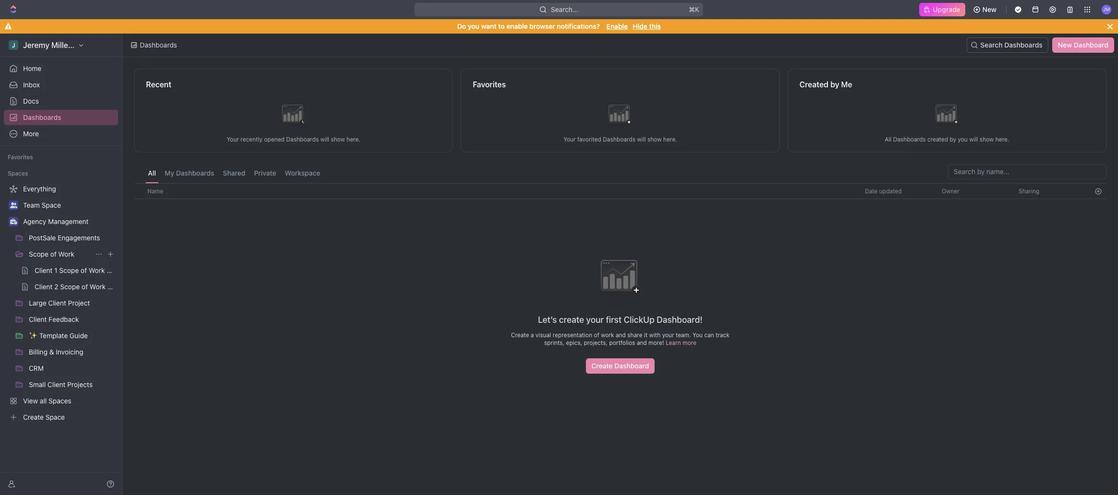 Task type: locate. For each thing, give the bounding box(es) containing it.
work up client 2 scope of work docs
[[89, 267, 105, 275]]

1 vertical spatial favorites
[[8, 154, 33, 161]]

agency management link
[[23, 214, 116, 230]]

client 2 scope of work docs link
[[35, 280, 123, 295]]

1 vertical spatial your
[[662, 332, 674, 339]]

0 horizontal spatial here.
[[347, 136, 360, 143]]

large client project link
[[29, 296, 116, 311]]

0 horizontal spatial workspace
[[79, 41, 119, 49]]

private
[[254, 169, 276, 177]]

1 vertical spatial spaces
[[49, 397, 71, 405]]

1 vertical spatial scope
[[59, 267, 79, 275]]

0 horizontal spatial create
[[23, 414, 44, 422]]

1 horizontal spatial all
[[885, 136, 892, 143]]

2 vertical spatial create
[[23, 414, 44, 422]]

of up the "1"
[[50, 250, 57, 258]]

your up 'learn'
[[662, 332, 674, 339]]

do
[[457, 22, 466, 30]]

tree containing everything
[[4, 182, 123, 426]]

2 your from the left
[[563, 136, 576, 143]]

favorites button
[[4, 152, 37, 163]]

favorites inside button
[[8, 154, 33, 161]]

create down view
[[23, 414, 44, 422]]

docs for client 1 scope of work docs
[[107, 267, 122, 275]]

new dashboard button
[[1052, 37, 1114, 53]]

of up client 2 scope of work docs
[[81, 267, 87, 275]]

crm link
[[29, 361, 116, 377]]

docs
[[23, 97, 39, 105], [107, 267, 122, 275], [108, 283, 123, 291]]

more
[[23, 130, 39, 138]]

0 horizontal spatial favorites
[[8, 154, 33, 161]]

recent
[[146, 80, 171, 89]]

dashboard!
[[657, 315, 703, 325]]

0 vertical spatial your
[[586, 315, 604, 325]]

dashboards link
[[4, 110, 118, 125]]

0 vertical spatial new
[[982, 5, 997, 13]]

show
[[331, 136, 345, 143], [648, 136, 662, 143], [980, 136, 994, 143]]

more button
[[4, 126, 118, 142]]

spaces inside 'link'
[[49, 397, 71, 405]]

dashboard for new dashboard
[[1074, 41, 1108, 49]]

your inside the create a visual representation of work and share it with your team. you can track sprints, epics, projects, portfolios and more!
[[662, 332, 674, 339]]

new inside new 'button'
[[982, 5, 997, 13]]

scope down postsale
[[29, 250, 48, 258]]

dashboard down jm dropdown button on the top right of page
[[1074, 41, 1108, 49]]

upgrade link
[[919, 3, 965, 16]]

1 vertical spatial dashboard
[[614, 362, 649, 370]]

workspace down your recently opened dashboards will show here.
[[285, 169, 320, 177]]

your left recently
[[227, 136, 239, 143]]

spaces down 'small client projects'
[[49, 397, 71, 405]]

✨
[[29, 332, 37, 340]]

create down projects,
[[591, 362, 613, 370]]

name
[[147, 188, 163, 195]]

1 here. from the left
[[347, 136, 360, 143]]

and up portfolios
[[616, 332, 626, 339]]

2 vertical spatial scope
[[60, 283, 80, 291]]

scope right the "1"
[[59, 267, 79, 275]]

0 horizontal spatial will
[[320, 136, 329, 143]]

scope of work
[[29, 250, 74, 258]]

✨ template guide
[[29, 332, 88, 340]]

of inside the create a visual representation of work and share it with your team. you can track sprints, epics, projects, portfolios and more!
[[594, 332, 599, 339]]

1 show from the left
[[331, 136, 345, 143]]

want
[[481, 22, 497, 30]]

work up project
[[90, 283, 106, 291]]

new for new dashboard
[[1058, 41, 1072, 49]]

dashboard inside button
[[1074, 41, 1108, 49]]

client down "2"
[[48, 299, 66, 307]]

docs up client 2 scope of work docs
[[107, 267, 122, 275]]

client
[[35, 267, 53, 275], [35, 283, 53, 291], [48, 299, 66, 307], [29, 316, 47, 324], [48, 381, 65, 389]]

3 will from the left
[[969, 136, 978, 143]]

0 vertical spatial workspace
[[79, 41, 119, 49]]

work down postsale engagements
[[58, 250, 74, 258]]

1 horizontal spatial you
[[958, 136, 968, 143]]

visual
[[536, 332, 551, 339]]

1 vertical spatial workspace
[[285, 169, 320, 177]]

1 will from the left
[[320, 136, 329, 143]]

tab list
[[146, 164, 323, 183]]

1 vertical spatial you
[[958, 136, 968, 143]]

0 vertical spatial all
[[885, 136, 892, 143]]

2 horizontal spatial create
[[591, 362, 613, 370]]

1 horizontal spatial dashboard
[[1074, 41, 1108, 49]]

of
[[50, 250, 57, 258], [81, 267, 87, 275], [82, 283, 88, 291], [594, 332, 599, 339]]

1 vertical spatial space
[[45, 414, 65, 422]]

2 horizontal spatial show
[[980, 136, 994, 143]]

1 vertical spatial and
[[637, 340, 647, 347]]

create for create space
[[23, 414, 44, 422]]

docs down the client 1 scope of work docs link
[[108, 283, 123, 291]]

1 horizontal spatial show
[[648, 136, 662, 143]]

create inside sidebar navigation
[[23, 414, 44, 422]]

recently
[[241, 136, 263, 143]]

1 horizontal spatial will
[[637, 136, 646, 143]]

project
[[68, 299, 90, 307]]

0 horizontal spatial your
[[227, 136, 239, 143]]

small client projects
[[29, 381, 93, 389]]

2 horizontal spatial will
[[969, 136, 978, 143]]

billing & invoicing
[[29, 348, 83, 356]]

1 vertical spatial docs
[[107, 267, 122, 275]]

0 vertical spatial and
[[616, 332, 626, 339]]

dashboard inside button
[[614, 362, 649, 370]]

more
[[683, 340, 696, 347]]

2 vertical spatial work
[[90, 283, 106, 291]]

dashboard down portfolios
[[614, 362, 649, 370]]

create inside the create a visual representation of work and share it with your team. you can track sprints, epics, projects, portfolios and more!
[[511, 332, 529, 339]]

do you want to enable browser notifications? enable hide this
[[457, 22, 661, 30]]

team space link
[[23, 198, 116, 213]]

by
[[830, 80, 839, 89], [950, 136, 956, 143]]

small
[[29, 381, 46, 389]]

of up projects,
[[594, 332, 599, 339]]

client down large
[[29, 316, 47, 324]]

upgrade
[[933, 5, 960, 13]]

and down it
[[637, 340, 647, 347]]

new inside new dashboard button
[[1058, 41, 1072, 49]]

tree
[[4, 182, 123, 426]]

spaces down the favorites button
[[8, 170, 28, 177]]

crm
[[29, 365, 44, 373]]

1 horizontal spatial workspace
[[285, 169, 320, 177]]

1 vertical spatial by
[[950, 136, 956, 143]]

all inside button
[[148, 169, 156, 177]]

scope
[[29, 250, 48, 258], [59, 267, 79, 275], [60, 283, 80, 291]]

dashboards right opened
[[286, 136, 319, 143]]

by right the created
[[950, 136, 956, 143]]

dashboard
[[1074, 41, 1108, 49], [614, 362, 649, 370]]

space down view all spaces 'link'
[[45, 414, 65, 422]]

client left "2"
[[35, 283, 53, 291]]

0 vertical spatial by
[[830, 80, 839, 89]]

dashboards right favorited
[[603, 136, 635, 143]]

0 horizontal spatial and
[[616, 332, 626, 339]]

client left the "1"
[[35, 267, 53, 275]]

first
[[606, 315, 622, 325]]

2 vertical spatial docs
[[108, 283, 123, 291]]

business time image
[[10, 219, 17, 225]]

clickup
[[624, 315, 655, 325]]

1 horizontal spatial create
[[511, 332, 529, 339]]

work
[[58, 250, 74, 258], [89, 267, 105, 275], [90, 283, 106, 291]]

new
[[982, 5, 997, 13], [1058, 41, 1072, 49]]

enable
[[506, 22, 528, 30]]

0 horizontal spatial your
[[586, 315, 604, 325]]

team space
[[23, 201, 61, 209]]

create left 'a'
[[511, 332, 529, 339]]

create space link
[[4, 410, 116, 426]]

space up agency management on the top of the page
[[42, 201, 61, 209]]

create for create dashboard
[[591, 362, 613, 370]]

jeremy miller's workspace
[[23, 41, 119, 49]]

dashboards up more
[[23, 113, 61, 122]]

this
[[649, 22, 661, 30]]

1 horizontal spatial your
[[563, 136, 576, 143]]

let's create your first clickup dashboard! table
[[134, 183, 1107, 374]]

1 horizontal spatial by
[[950, 136, 956, 143]]

billing
[[29, 348, 47, 356]]

1 horizontal spatial spaces
[[49, 397, 71, 405]]

large client project
[[29, 299, 90, 307]]

0 vertical spatial spaces
[[8, 170, 28, 177]]

space
[[42, 201, 61, 209], [45, 414, 65, 422]]

1 vertical spatial all
[[148, 169, 156, 177]]

dashboards right search
[[1004, 41, 1043, 49]]

will
[[320, 136, 329, 143], [637, 136, 646, 143], [969, 136, 978, 143]]

2 will from the left
[[637, 136, 646, 143]]

0 horizontal spatial new
[[982, 5, 997, 13]]

you right the created
[[958, 136, 968, 143]]

favorited
[[577, 136, 601, 143]]

updated
[[879, 188, 902, 195]]

3 here. from the left
[[995, 136, 1009, 143]]

0 horizontal spatial spaces
[[8, 170, 28, 177]]

0 horizontal spatial all
[[148, 169, 156, 177]]

postsale engagements link
[[29, 231, 116, 246]]

0 horizontal spatial show
[[331, 136, 345, 143]]

workspace right miller's
[[79, 41, 119, 49]]

your recently opened dashboards will show here.
[[227, 136, 360, 143]]

your
[[586, 315, 604, 325], [662, 332, 674, 339]]

1 vertical spatial work
[[89, 267, 105, 275]]

share
[[627, 332, 642, 339]]

2 horizontal spatial here.
[[995, 136, 1009, 143]]

new for new
[[982, 5, 997, 13]]

by left me at the right top of the page
[[830, 80, 839, 89]]

1 horizontal spatial and
[[637, 340, 647, 347]]

row
[[134, 183, 1107, 199]]

and
[[616, 332, 626, 339], [637, 340, 647, 347]]

learn more
[[666, 340, 696, 347]]

0 vertical spatial space
[[42, 201, 61, 209]]

0 vertical spatial create
[[511, 332, 529, 339]]

j
[[12, 42, 15, 49]]

1 vertical spatial new
[[1058, 41, 1072, 49]]

dashboards
[[140, 41, 177, 49], [1004, 41, 1043, 49], [23, 113, 61, 122], [286, 136, 319, 143], [603, 136, 635, 143], [893, 136, 926, 143], [176, 169, 214, 177]]

1 horizontal spatial new
[[1058, 41, 1072, 49]]

your left favorited
[[563, 136, 576, 143]]

your left first
[[586, 315, 604, 325]]

here.
[[347, 136, 360, 143], [663, 136, 677, 143], [995, 136, 1009, 143]]

your for favorites
[[563, 136, 576, 143]]

create inside button
[[591, 362, 613, 370]]

1 horizontal spatial favorites
[[473, 80, 506, 89]]

0 horizontal spatial dashboard
[[614, 362, 649, 370]]

1 your from the left
[[227, 136, 239, 143]]

0 vertical spatial dashboard
[[1074, 41, 1108, 49]]

all button
[[146, 164, 158, 183]]

0 horizontal spatial you
[[468, 22, 479, 30]]

scope right "2"
[[60, 283, 80, 291]]

space inside 'link'
[[42, 201, 61, 209]]

large
[[29, 299, 46, 307]]

all
[[885, 136, 892, 143], [148, 169, 156, 177]]

Search by name... text field
[[954, 165, 1101, 179]]

your
[[227, 136, 239, 143], [563, 136, 576, 143]]

dashboards inside button
[[1004, 41, 1043, 49]]

dashboards right my
[[176, 169, 214, 177]]

1 horizontal spatial your
[[662, 332, 674, 339]]

you right do
[[468, 22, 479, 30]]

1 vertical spatial create
[[591, 362, 613, 370]]

1 horizontal spatial here.
[[663, 136, 677, 143]]

private button
[[252, 164, 279, 183]]

docs down inbox on the left top of the page
[[23, 97, 39, 105]]

track
[[716, 332, 730, 339]]



Task type: describe. For each thing, give the bounding box(es) containing it.
agency management
[[23, 218, 89, 226]]

client up view all spaces 'link'
[[48, 381, 65, 389]]

dashboards inside sidebar navigation
[[23, 113, 61, 122]]

workspace button
[[282, 164, 323, 183]]

new button
[[969, 2, 1002, 17]]

0 horizontal spatial by
[[830, 80, 839, 89]]

let's create your first clickup dashboard! row
[[134, 247, 1107, 374]]

tree inside sidebar navigation
[[4, 182, 123, 426]]

all dashboards created by you will show here.
[[885, 136, 1009, 143]]

create dashboard button
[[586, 359, 655, 374]]

a
[[531, 332, 534, 339]]

2 show from the left
[[648, 136, 662, 143]]

all for all dashboards created by you will show here.
[[885, 136, 892, 143]]

learn
[[666, 340, 681, 347]]

0 vertical spatial scope
[[29, 250, 48, 258]]

postsale engagements
[[29, 234, 100, 242]]

✨ template guide link
[[29, 329, 116, 344]]

view all spaces
[[23, 397, 71, 405]]

user group image
[[10, 203, 17, 208]]

client 2 scope of work docs
[[35, 283, 123, 291]]

agency
[[23, 218, 46, 226]]

jm button
[[1099, 2, 1114, 17]]

jeremy
[[23, 41, 49, 49]]

everything link
[[4, 182, 116, 197]]

billing & invoicing link
[[29, 345, 116, 360]]

of down the client 1 scope of work docs link
[[82, 283, 88, 291]]

no created by me dashboards image
[[928, 97, 966, 136]]

client feedback
[[29, 316, 79, 324]]

row containing name
[[134, 183, 1107, 199]]

epics,
[[566, 340, 582, 347]]

jm
[[1103, 6, 1110, 12]]

⌘k
[[689, 5, 700, 13]]

search...
[[551, 5, 578, 13]]

my dashboards
[[165, 169, 214, 177]]

client feedback link
[[29, 312, 116, 328]]

create a visual representation of work and share it with your team. you can track sprints, epics, projects, portfolios and more!
[[511, 332, 730, 347]]

inbox
[[23, 81, 40, 89]]

3 show from the left
[[980, 136, 994, 143]]

portfolios
[[609, 340, 635, 347]]

notifications?
[[557, 22, 600, 30]]

engagements
[[58, 234, 100, 242]]

created
[[799, 80, 829, 89]]

work
[[601, 332, 614, 339]]

no data image
[[590, 247, 651, 315]]

0 vertical spatial docs
[[23, 97, 39, 105]]

dashboards inside button
[[176, 169, 214, 177]]

scope for 1
[[59, 267, 79, 275]]

tab list containing all
[[146, 164, 323, 183]]

home link
[[4, 61, 118, 76]]

workspace inside sidebar navigation
[[79, 41, 119, 49]]

sidebar navigation
[[0, 34, 124, 496]]

date updated button
[[859, 184, 908, 199]]

opened
[[264, 136, 285, 143]]

your for recent
[[227, 136, 239, 143]]

more!
[[649, 340, 664, 347]]

team.
[[676, 332, 691, 339]]

projects
[[67, 381, 93, 389]]

shared button
[[220, 164, 248, 183]]

search dashboards
[[980, 41, 1043, 49]]

no favorited dashboards image
[[601, 97, 639, 136]]

work for 2
[[90, 283, 106, 291]]

owner
[[942, 188, 960, 195]]

client for 2
[[35, 283, 53, 291]]

docs for client 2 scope of work docs
[[108, 283, 123, 291]]

0 vertical spatial work
[[58, 250, 74, 258]]

space for create space
[[45, 414, 65, 422]]

representation
[[553, 332, 592, 339]]

home
[[23, 64, 41, 73]]

no recent dashboards image
[[274, 97, 313, 136]]

team
[[23, 201, 40, 209]]

&
[[49, 348, 54, 356]]

1
[[54, 267, 57, 275]]

date
[[865, 188, 878, 195]]

inbox link
[[4, 77, 118, 93]]

management
[[48, 218, 89, 226]]

all for all
[[148, 169, 156, 177]]

learn more link
[[666, 340, 696, 347]]

guide
[[70, 332, 88, 340]]

dashboards up recent
[[140, 41, 177, 49]]

space for team space
[[42, 201, 61, 209]]

work for 1
[[89, 267, 105, 275]]

created
[[927, 136, 948, 143]]

my
[[165, 169, 174, 177]]

projects,
[[584, 340, 608, 347]]

feedback
[[49, 316, 79, 324]]

you
[[693, 332, 703, 339]]

all
[[40, 397, 47, 405]]

client for feedback
[[29, 316, 47, 324]]

shared
[[223, 169, 245, 177]]

scope for 2
[[60, 283, 80, 291]]

can
[[704, 332, 714, 339]]

let's create your first clickup dashboard!
[[538, 315, 703, 325]]

client for 1
[[35, 267, 53, 275]]

docs link
[[4, 94, 118, 109]]

dashboard for create dashboard
[[614, 362, 649, 370]]

dashboards left the created
[[893, 136, 926, 143]]

invoicing
[[56, 348, 83, 356]]

2 here. from the left
[[663, 136, 677, 143]]

it
[[644, 332, 648, 339]]

sprints,
[[544, 340, 564, 347]]

small client projects link
[[29, 377, 116, 393]]

search dashboards button
[[967, 37, 1048, 53]]

view
[[23, 397, 38, 405]]

postsale
[[29, 234, 56, 242]]

0 vertical spatial favorites
[[473, 80, 506, 89]]

workspace inside "button"
[[285, 169, 320, 177]]

me
[[841, 80, 852, 89]]

search
[[980, 41, 1003, 49]]

view all spaces link
[[4, 394, 116, 409]]

hide
[[633, 22, 647, 30]]

create for create a visual representation of work and share it with your team. you can track sprints, epics, projects, portfolios and more!
[[511, 332, 529, 339]]

with
[[649, 332, 661, 339]]

created by me
[[799, 80, 852, 89]]

0 vertical spatial you
[[468, 22, 479, 30]]

browser
[[529, 22, 555, 30]]

jeremy miller's workspace, , element
[[9, 40, 18, 50]]



Task type: vqa. For each thing, say whether or not it's contained in the screenshot.


